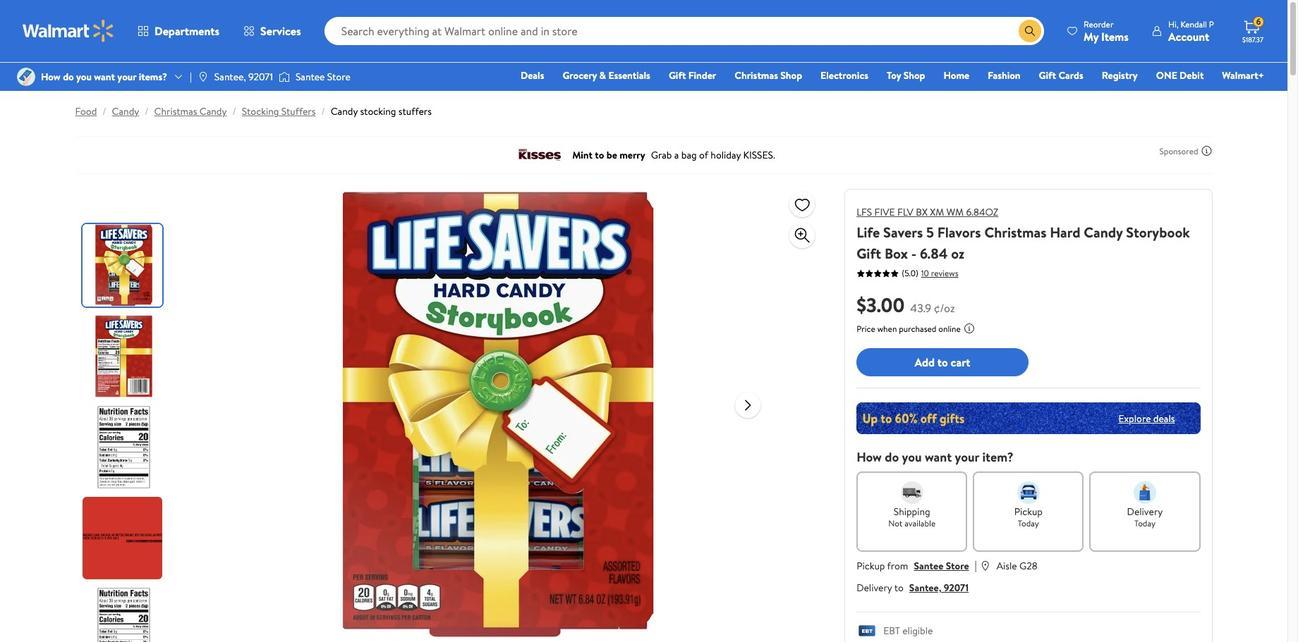 Task type: vqa. For each thing, say whether or not it's contained in the screenshot.
online
yes



Task type: describe. For each thing, give the bounding box(es) containing it.
christmas candy link
[[154, 104, 227, 119]]

grocery & essentials
[[563, 68, 650, 83]]

departments
[[155, 23, 219, 39]]

food
[[75, 104, 97, 119]]

candy link
[[112, 104, 139, 119]]

how do you want your items?
[[41, 70, 167, 84]]

store inside pickup from santee store |
[[946, 559, 969, 574]]

delivery for today
[[1127, 505, 1163, 519]]

from
[[887, 559, 908, 574]]

christmas shop
[[735, 68, 802, 83]]

flv
[[897, 205, 914, 219]]

explore
[[1119, 412, 1151, 426]]

items?
[[139, 70, 167, 84]]

christmas shop link
[[728, 68, 809, 83]]

1 / from the left
[[103, 104, 106, 119]]

stuffers
[[281, 104, 316, 119]]

43.9
[[910, 301, 931, 316]]

do for how do you want your item?
[[885, 449, 899, 466]]

life savers 5 flavors christmas hard candy storybook gift box - 6.84 oz - image 3 of 6 image
[[82, 406, 165, 489]]

add
[[915, 355, 935, 370]]

gift cards link
[[1033, 68, 1090, 83]]

how for how do you want your items?
[[41, 70, 61, 84]]

finder
[[688, 68, 716, 83]]

how for how do you want your item?
[[857, 449, 882, 466]]

$3.00 43.9 ¢/oz
[[857, 291, 955, 319]]

0 vertical spatial 92071
[[248, 70, 273, 84]]

zoom image modal image
[[794, 227, 811, 244]]

item?
[[982, 449, 1014, 466]]

online
[[939, 323, 961, 335]]

gift inside lfs five flv bx xm wm 6.84oz life savers 5 flavors christmas hard candy storybook gift box - 6.84 oz
[[857, 244, 881, 263]]

sponsored
[[1160, 145, 1198, 157]]

oz
[[951, 244, 965, 263]]

walmart image
[[23, 20, 114, 42]]

lfs five flv bx xm wm 6.84oz life savers 5 flavors christmas hard candy storybook gift box - 6.84 oz
[[857, 205, 1190, 263]]

savers
[[883, 223, 923, 242]]

services
[[260, 23, 301, 39]]

deals
[[1153, 412, 1175, 426]]

deals
[[521, 68, 544, 83]]

fashion
[[988, 68, 1021, 83]]

price
[[857, 323, 875, 335]]

6.84oz
[[966, 205, 999, 219]]

aisle
[[997, 559, 1017, 574]]

want for item?
[[925, 449, 952, 466]]

gift for gift finder
[[669, 68, 686, 83]]

santee, 92071
[[214, 70, 273, 84]]

wm
[[947, 205, 964, 219]]

ad disclaimer and feedback image
[[1201, 145, 1212, 157]]

(5.0)
[[902, 267, 918, 279]]

registry link
[[1096, 68, 1144, 83]]

reorder my items
[[1084, 18, 1129, 44]]

one debit
[[1156, 68, 1204, 83]]

&
[[599, 68, 606, 83]]

hi, kendall p account
[[1168, 18, 1214, 44]]

life savers 5 flavors christmas hard candy storybook gift box - 6.84 oz - image 5 of 6 image
[[82, 588, 165, 643]]

3 / from the left
[[232, 104, 236, 119]]

shipping not available
[[888, 505, 936, 530]]

ebt eligible
[[883, 624, 933, 639]]

gift finder link
[[662, 68, 723, 83]]

life
[[857, 223, 880, 242]]

not
[[888, 518, 903, 530]]

when
[[877, 323, 897, 335]]

ebt
[[883, 624, 900, 639]]

food / candy / christmas candy / stocking stuffers / candy stocking stuffers
[[75, 104, 432, 119]]

available
[[905, 518, 936, 530]]

reorder
[[1084, 18, 1114, 30]]

6.84
[[920, 244, 948, 263]]

flavors
[[937, 223, 981, 242]]

toy shop
[[887, 68, 925, 83]]

10
[[921, 267, 929, 279]]

candy right food link
[[112, 104, 139, 119]]

toy shop link
[[881, 68, 932, 83]]

5
[[926, 223, 934, 242]]

today for pickup
[[1018, 518, 1039, 530]]

intent image for pickup image
[[1017, 482, 1040, 504]]

explore deals
[[1119, 412, 1175, 426]]

hard
[[1050, 223, 1081, 242]]

search icon image
[[1024, 25, 1036, 37]]

delivery to santee, 92071
[[857, 581, 969, 595]]

delivery for to
[[857, 581, 892, 595]]

1 horizontal spatial christmas
[[735, 68, 778, 83]]

reviews
[[931, 267, 959, 279]]

cards
[[1059, 68, 1084, 83]]

home link
[[937, 68, 976, 83]]

add to favorites list, life savers 5 flavors christmas hard candy storybook gift box - 6.84 oz image
[[794, 196, 811, 213]]

0 horizontal spatial |
[[190, 70, 192, 84]]

shop for toy shop
[[904, 68, 925, 83]]

essentials
[[608, 68, 650, 83]]

1 vertical spatial santee,
[[909, 581, 941, 595]]

how do you want your item?
[[857, 449, 1014, 466]]

1 vertical spatial 92071
[[944, 581, 969, 595]]

4 / from the left
[[321, 104, 325, 119]]

life savers 5 flavors christmas hard candy storybook gift box - 6.84 oz - image 4 of 6 image
[[82, 497, 165, 580]]

santee store button
[[914, 559, 969, 574]]

walmart+ link
[[1216, 68, 1271, 83]]

walmart+
[[1222, 68, 1264, 83]]

santee inside pickup from santee store |
[[914, 559, 944, 574]]

-
[[911, 244, 917, 263]]

grocery
[[563, 68, 597, 83]]

pickup for pickup today
[[1014, 505, 1043, 519]]

Walmart Site-Wide search field
[[324, 17, 1044, 45]]

purchased
[[899, 323, 937, 335]]

aisle g28
[[997, 559, 1038, 574]]

life savers 5 flavors christmas hard candy storybook gift box - 6.84 oz - image 2 of 6 image
[[82, 315, 165, 398]]

life savers 5 flavors christmas hard candy storybook gift box - 6.84 oz - image 1 of 6 image
[[82, 224, 165, 307]]

stocking
[[242, 104, 279, 119]]

shipping
[[894, 505, 930, 519]]



Task type: locate. For each thing, give the bounding box(es) containing it.
1 shop from the left
[[781, 68, 802, 83]]

1 horizontal spatial you
[[902, 449, 922, 466]]

store
[[327, 70, 350, 84], [946, 559, 969, 574]]

you for how do you want your items?
[[76, 70, 92, 84]]

delivery today
[[1127, 505, 1163, 530]]

to for add
[[938, 355, 948, 370]]

1 vertical spatial christmas
[[154, 104, 197, 119]]

gift left the finder in the right top of the page
[[669, 68, 686, 83]]

1 horizontal spatial today
[[1134, 518, 1156, 530]]

0 vertical spatial your
[[117, 70, 136, 84]]

stocking stuffers link
[[242, 104, 316, 119]]

2 horizontal spatial gift
[[1039, 68, 1056, 83]]

0 vertical spatial delivery
[[1127, 505, 1163, 519]]

ebt image
[[857, 626, 878, 640]]

store up santee, 92071 button at the right bottom of page
[[946, 559, 969, 574]]

(5.0) 10 reviews
[[902, 267, 959, 279]]

want up food link
[[94, 70, 115, 84]]

0 horizontal spatial today
[[1018, 518, 1039, 530]]

6 $187.37
[[1242, 16, 1264, 44]]

explore deals link
[[1113, 406, 1181, 431]]

christmas inside lfs five flv bx xm wm 6.84oz life savers 5 flavors christmas hard candy storybook gift box - 6.84 oz
[[985, 223, 1047, 242]]

/ right stuffers
[[321, 104, 325, 119]]

santee, up food / candy / christmas candy / stocking stuffers / candy stocking stuffers
[[214, 70, 246, 84]]

pickup
[[1014, 505, 1043, 519], [857, 559, 885, 574]]

delivery
[[1127, 505, 1163, 519], [857, 581, 892, 595]]

0 horizontal spatial santee
[[296, 70, 325, 84]]

candy inside lfs five flv bx xm wm 6.84oz life savers 5 flavors christmas hard candy storybook gift box - 6.84 oz
[[1084, 223, 1123, 242]]

intent image for shipping image
[[901, 482, 923, 504]]

0 vertical spatial how
[[41, 70, 61, 84]]

2 horizontal spatial christmas
[[985, 223, 1047, 242]]

stocking
[[360, 104, 396, 119]]

1 vertical spatial delivery
[[857, 581, 892, 595]]

you up food link
[[76, 70, 92, 84]]

1 horizontal spatial  image
[[279, 70, 290, 84]]

0 vertical spatial santee,
[[214, 70, 246, 84]]

$187.37
[[1242, 35, 1264, 44]]

do down walmart image
[[63, 70, 74, 84]]

your left items?
[[117, 70, 136, 84]]

1 vertical spatial santee
[[914, 559, 944, 574]]

 image up 'stocking stuffers' link
[[279, 70, 290, 84]]

/ right 'candy' "link"
[[145, 104, 149, 119]]

0 vertical spatial store
[[327, 70, 350, 84]]

toy
[[887, 68, 901, 83]]

1 vertical spatial to
[[894, 581, 904, 595]]

candy right hard
[[1084, 223, 1123, 242]]

1 horizontal spatial gift
[[857, 244, 881, 263]]

santee, 92071 button
[[909, 581, 969, 595]]

eligible
[[903, 624, 933, 639]]

gift left the cards
[[1039, 68, 1056, 83]]

 image for how do you want your items?
[[17, 68, 35, 86]]

christmas down the 6.84oz
[[985, 223, 1047, 242]]

2 / from the left
[[145, 104, 149, 119]]

next media item image
[[740, 397, 757, 414]]

6
[[1256, 16, 1261, 28]]

five
[[875, 205, 895, 219]]

food link
[[75, 104, 97, 119]]

registry
[[1102, 68, 1138, 83]]

shop left electronics on the right top of the page
[[781, 68, 802, 83]]

your for item?
[[955, 449, 979, 466]]

want left item?
[[925, 449, 952, 466]]

delivery down from
[[857, 581, 892, 595]]

|
[[190, 70, 192, 84], [975, 558, 977, 574]]

to for delivery
[[894, 581, 904, 595]]

shop right the "toy"
[[904, 68, 925, 83]]

candy left stocking
[[331, 104, 358, 119]]

to inside button
[[938, 355, 948, 370]]

1 horizontal spatial santee
[[914, 559, 944, 574]]

0 horizontal spatial santee,
[[214, 70, 246, 84]]

kendall
[[1181, 18, 1207, 30]]

do up shipping
[[885, 449, 899, 466]]

pickup for pickup from santee store |
[[857, 559, 885, 574]]

92071
[[248, 70, 273, 84], [944, 581, 969, 595]]

legal information image
[[964, 323, 975, 334]]

92071 down the santee store button
[[944, 581, 969, 595]]

add to cart button
[[857, 349, 1029, 377]]

/ right food link
[[103, 104, 106, 119]]

santee,
[[214, 70, 246, 84], [909, 581, 941, 595]]

0 vertical spatial christmas
[[735, 68, 778, 83]]

1 horizontal spatial delivery
[[1127, 505, 1163, 519]]

santee up stuffers
[[296, 70, 325, 84]]

pickup inside pickup from santee store |
[[857, 559, 885, 574]]

0 vertical spatial to
[[938, 355, 948, 370]]

today down intent image for pickup
[[1018, 518, 1039, 530]]

you
[[76, 70, 92, 84], [902, 449, 922, 466]]

gift cards
[[1039, 68, 1084, 83]]

1 today from the left
[[1018, 518, 1039, 530]]

| left aisle
[[975, 558, 977, 574]]

santee, down pickup from santee store | at the bottom
[[909, 581, 941, 595]]

your left item?
[[955, 449, 979, 466]]

gift for gift cards
[[1039, 68, 1056, 83]]

up to sixty percent off deals. shop now. image
[[857, 403, 1200, 435]]

1 horizontal spatial to
[[938, 355, 948, 370]]

electronics link
[[814, 68, 875, 83]]

0 vertical spatial you
[[76, 70, 92, 84]]

fashion link
[[982, 68, 1027, 83]]

1 horizontal spatial how
[[857, 449, 882, 466]]

1 horizontal spatial store
[[946, 559, 969, 574]]

1 vertical spatial how
[[857, 449, 882, 466]]

| up christmas candy link
[[190, 70, 192, 84]]

1 vertical spatial store
[[946, 559, 969, 574]]

christmas down items?
[[154, 104, 197, 119]]

$3.00
[[857, 291, 905, 319]]

0 horizontal spatial how
[[41, 70, 61, 84]]

do for how do you want your items?
[[63, 70, 74, 84]]

1 horizontal spatial pickup
[[1014, 505, 1043, 519]]

1 vertical spatial pickup
[[857, 559, 885, 574]]

gift inside gift cards link
[[1039, 68, 1056, 83]]

do
[[63, 70, 74, 84], [885, 449, 899, 466]]

1 horizontal spatial 92071
[[944, 581, 969, 595]]

0 horizontal spatial pickup
[[857, 559, 885, 574]]

0 horizontal spatial christmas
[[154, 104, 197, 119]]

today inside pickup today
[[1018, 518, 1039, 530]]

0 horizontal spatial to
[[894, 581, 904, 595]]

1 vertical spatial |
[[975, 558, 977, 574]]

pickup down intent image for pickup
[[1014, 505, 1043, 519]]

gift down life
[[857, 244, 881, 263]]

price when purchased online
[[857, 323, 961, 335]]

0 horizontal spatial shop
[[781, 68, 802, 83]]

1 vertical spatial want
[[925, 449, 952, 466]]

your for items?
[[117, 70, 136, 84]]

1 horizontal spatial your
[[955, 449, 979, 466]]

my
[[1084, 29, 1099, 44]]

 image
[[197, 71, 209, 83]]

92071 up stocking
[[248, 70, 273, 84]]

2 shop from the left
[[904, 68, 925, 83]]

grocery & essentials link
[[556, 68, 657, 83]]

gift inside the gift finder link
[[669, 68, 686, 83]]

/ left stocking
[[232, 104, 236, 119]]

home
[[944, 68, 970, 83]]

deals link
[[514, 68, 551, 83]]

how
[[41, 70, 61, 84], [857, 449, 882, 466]]

1 horizontal spatial |
[[975, 558, 977, 574]]

10 reviews link
[[918, 267, 959, 279]]

want
[[94, 70, 115, 84], [925, 449, 952, 466]]

shop for christmas shop
[[781, 68, 802, 83]]

1 horizontal spatial do
[[885, 449, 899, 466]]

your
[[117, 70, 136, 84], [955, 449, 979, 466]]

0 horizontal spatial delivery
[[857, 581, 892, 595]]

want for items?
[[94, 70, 115, 84]]

lfs
[[857, 205, 872, 219]]

0 horizontal spatial store
[[327, 70, 350, 84]]

to down from
[[894, 581, 904, 595]]

santee store
[[296, 70, 350, 84]]

lfs five flv bx xm wm 6.84oz link
[[857, 205, 999, 219]]

 image for santee store
[[279, 70, 290, 84]]

santee up santee, 92071 button at the right bottom of page
[[914, 559, 944, 574]]

g28
[[1020, 559, 1038, 574]]

to
[[938, 355, 948, 370], [894, 581, 904, 595]]

1 horizontal spatial santee,
[[909, 581, 941, 595]]

1 vertical spatial do
[[885, 449, 899, 466]]

2 today from the left
[[1134, 518, 1156, 530]]

0 vertical spatial santee
[[296, 70, 325, 84]]

1 vertical spatial your
[[955, 449, 979, 466]]

one debit link
[[1150, 68, 1210, 83]]

0 horizontal spatial want
[[94, 70, 115, 84]]

storybook
[[1126, 223, 1190, 242]]

0 vertical spatial want
[[94, 70, 115, 84]]

cart
[[951, 355, 971, 370]]

0 horizontal spatial 92071
[[248, 70, 273, 84]]

to left cart
[[938, 355, 948, 370]]

0 horizontal spatial do
[[63, 70, 74, 84]]

services button
[[231, 14, 313, 48]]

today for delivery
[[1134, 518, 1156, 530]]

pickup from santee store |
[[857, 558, 977, 574]]

0 vertical spatial pickup
[[1014, 505, 1043, 519]]

0 horizontal spatial  image
[[17, 68, 35, 86]]

life savers 5 flavors christmas hard candy storybook gift box - 6.84 oz image
[[273, 189, 724, 641]]

 image
[[17, 68, 35, 86], [279, 70, 290, 84]]

stuffers
[[398, 104, 432, 119]]

you up intent image for shipping
[[902, 449, 922, 466]]

one
[[1156, 68, 1177, 83]]

today down "intent image for delivery"
[[1134, 518, 1156, 530]]

pickup left from
[[857, 559, 885, 574]]

account
[[1168, 29, 1209, 44]]

store up candy stocking stuffers link
[[327, 70, 350, 84]]

2 vertical spatial christmas
[[985, 223, 1047, 242]]

0 horizontal spatial gift
[[669, 68, 686, 83]]

candy down the santee, 92071
[[200, 104, 227, 119]]

p
[[1209, 18, 1214, 30]]

candy
[[112, 104, 139, 119], [200, 104, 227, 119], [331, 104, 358, 119], [1084, 223, 1123, 242]]

1 horizontal spatial shop
[[904, 68, 925, 83]]

christmas right the finder in the right top of the page
[[735, 68, 778, 83]]

shop
[[781, 68, 802, 83], [904, 68, 925, 83]]

1 horizontal spatial want
[[925, 449, 952, 466]]

0 vertical spatial do
[[63, 70, 74, 84]]

today inside delivery today
[[1134, 518, 1156, 530]]

hi,
[[1168, 18, 1179, 30]]

1 vertical spatial you
[[902, 449, 922, 466]]

intent image for delivery image
[[1134, 482, 1156, 504]]

santee
[[296, 70, 325, 84], [914, 559, 944, 574]]

0 horizontal spatial your
[[117, 70, 136, 84]]

Search search field
[[324, 17, 1044, 45]]

 image down walmart image
[[17, 68, 35, 86]]

delivery down "intent image for delivery"
[[1127, 505, 1163, 519]]

you for how do you want your item?
[[902, 449, 922, 466]]

/
[[103, 104, 106, 119], [145, 104, 149, 119], [232, 104, 236, 119], [321, 104, 325, 119]]

0 vertical spatial |
[[190, 70, 192, 84]]

christmas
[[735, 68, 778, 83], [154, 104, 197, 119], [985, 223, 1047, 242]]

gift
[[669, 68, 686, 83], [1039, 68, 1056, 83], [857, 244, 881, 263]]

debit
[[1180, 68, 1204, 83]]

0 horizontal spatial you
[[76, 70, 92, 84]]

electronics
[[821, 68, 869, 83]]



